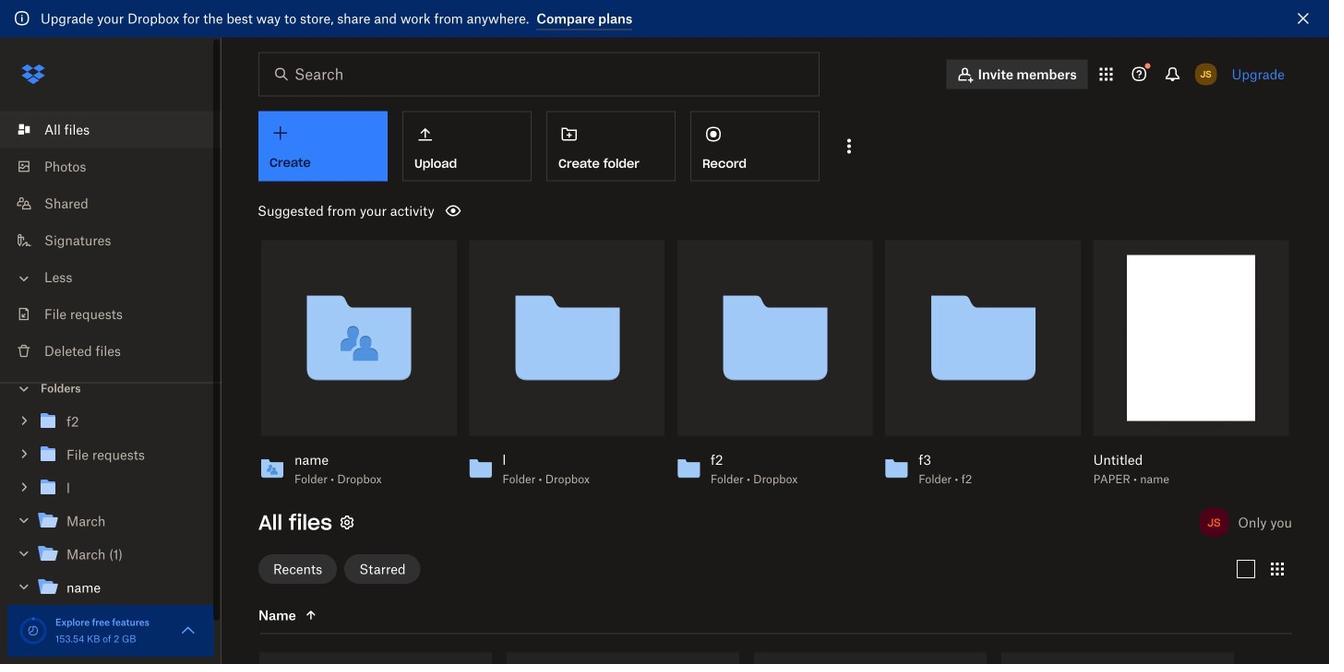 Task type: vqa. For each thing, say whether or not it's contained in the screenshot.
Quota usage progress bar
yes



Task type: locate. For each thing, give the bounding box(es) containing it.
folder, file requests row
[[507, 653, 740, 665]]

alert
[[0, 0, 1330, 37]]

list item
[[0, 111, 222, 148]]

less image
[[15, 270, 33, 288]]

quota usage progress bar
[[18, 617, 48, 646]]

quota usage image
[[18, 617, 48, 646]]

list
[[0, 100, 222, 383]]

group
[[0, 402, 222, 619]]

folder, march row
[[1002, 653, 1234, 665]]



Task type: describe. For each thing, give the bounding box(es) containing it.
folder, l row
[[754, 653, 987, 665]]

dropbox image
[[15, 56, 52, 93]]

Search in folder "Dropbox" text field
[[295, 63, 781, 85]]

folder, f2 row
[[259, 653, 492, 665]]

folder settings image
[[336, 512, 358, 534]]



